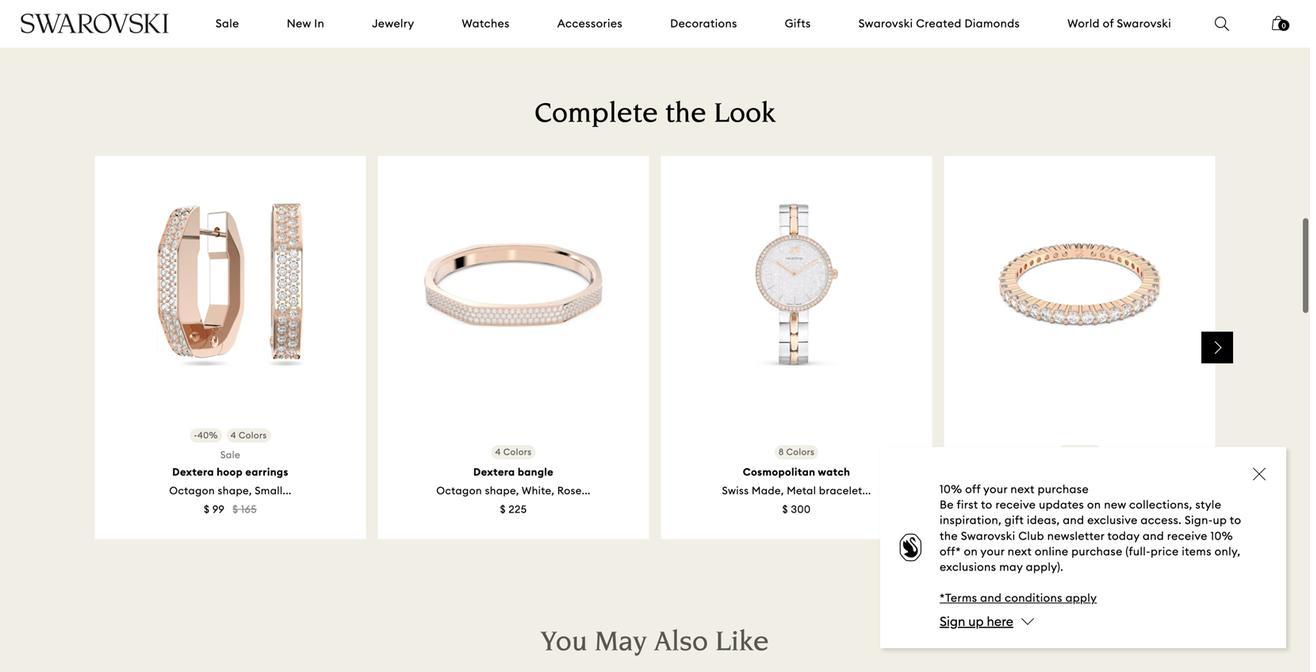 Task type: locate. For each thing, give the bounding box(es) containing it.
1 vertical spatial next
[[1008, 544, 1033, 559]]

1 vertical spatial up
[[969, 613, 984, 630]]

4 up $ 225
[[496, 447, 501, 458]]

1 vertical spatial your
[[984, 482, 1008, 496]]

2 vertical spatial your
[[981, 544, 1005, 559]]

search image image
[[1216, 17, 1230, 31]]

dextera inside 4 colors dextera bangle octagon shape, white, rose... $ 225
[[474, 465, 515, 478]]

your up "may"
[[981, 544, 1005, 559]]

watch
[[818, 465, 851, 478]]

0 horizontal spatial dextera
[[172, 465, 214, 478]]

accessories link
[[558, 16, 623, 31]]

1 horizontal spatial the
[[940, 529, 959, 543]]

0 vertical spatial on
[[1088, 498, 1102, 512]]

(full-
[[1126, 544, 1151, 559]]

region containing dextera hoop earrings octagon shape, small... $ 99 $ 165
[[93, 156, 1234, 539]]

1 horizontal spatial shape,
[[485, 484, 519, 497]]

2 shape, from the left
[[485, 484, 519, 497]]

shape, down hoop at the bottom left of the page
[[218, 484, 252, 497]]

1 vertical spatial and
[[1143, 529, 1165, 543]]

to left "avoid"
[[679, 11, 690, 24]]

octagon inside dextera hoop earrings octagon shape, small... $ 99 $ 165
[[169, 484, 215, 497]]

white,
[[522, 484, 555, 497], [1048, 484, 1081, 497]]

1 horizontal spatial 10%
[[1211, 529, 1234, 543]]

0 vertical spatial 4
[[231, 430, 236, 441]]

1 octagon from the left
[[169, 484, 215, 497]]

when
[[346, 11, 375, 24]]

like
[[716, 629, 770, 658]]

4 right "40%"
[[231, 430, 236, 441]]

1 shape, from the left
[[218, 484, 252, 497]]

10% up only,
[[1211, 529, 1234, 543]]

2 vertical spatial and
[[981, 591, 1002, 605]]

only,
[[1215, 544, 1241, 559]]

gifts link
[[785, 16, 812, 31]]

round cut, white, rose gold-tone... $ 85
[[990, 484, 1170, 516]]

sale
[[216, 16, 239, 31], [221, 449, 241, 460]]

1 vertical spatial on
[[965, 544, 978, 559]]

1 horizontal spatial white,
[[1048, 484, 1081, 497]]

8
[[779, 447, 784, 458]]

1 horizontal spatial 4
[[496, 447, 501, 458]]

colors for 4 colors dextera bangle octagon shape, white, rose... $ 225
[[504, 447, 532, 458]]

is
[[501, 11, 509, 24]]

and
[[1064, 513, 1085, 528], [1143, 529, 1165, 543], [981, 591, 1002, 605]]

next up "may"
[[1008, 544, 1033, 559]]

1 horizontal spatial up
[[1214, 513, 1228, 528]]

jewelry link
[[372, 16, 415, 31]]

and up the newsletter
[[1064, 513, 1085, 528]]

shape,
[[218, 484, 252, 497], [485, 484, 519, 497]]

when handling your crystal, it is advisable to wear cotton gloves to avoid leaving fingerprints.
[[346, 11, 828, 24]]

2 white, from the left
[[1048, 484, 1081, 497]]

0 vertical spatial 10%
[[940, 482, 963, 496]]

in
[[314, 16, 325, 31]]

4 inside 4 colors dextera bangle octagon shape, white, rose... $ 225
[[496, 447, 501, 458]]

0 horizontal spatial 4
[[231, 430, 236, 441]]

octagon inside 4 colors dextera bangle octagon shape, white, rose... $ 225
[[437, 484, 482, 497]]

the up off* at right bottom
[[940, 529, 959, 543]]

10%
[[940, 482, 963, 496], [1211, 529, 1234, 543]]

purchase up updates
[[1038, 482, 1090, 496]]

colors up bangle
[[504, 447, 532, 458]]

colors up earrings
[[239, 430, 267, 441]]

your for off
[[984, 482, 1008, 496]]

gifts
[[785, 16, 812, 31]]

to left the "wear"
[[565, 11, 576, 24]]

0 vertical spatial receive
[[996, 498, 1037, 512]]

0 vertical spatial the
[[666, 101, 707, 129]]

the left look
[[666, 101, 707, 129]]

1 horizontal spatial octagon
[[437, 484, 482, 497]]

dextera inside dextera hoop earrings octagon shape, small... $ 99 $ 165
[[172, 465, 214, 478]]

avoid
[[693, 11, 721, 24]]

cosmopolitan
[[743, 465, 816, 478]]

your right the off
[[984, 482, 1008, 496]]

up inside 10% off your next purchase be first to receive updates on new collections, style inspiration, gift ideas, and exclusive access. sign-up to the swarovski club newsletter today and receive 10% off* on your next online purchase (full-price items only, exclusions may apply).
[[1214, 513, 1228, 528]]

0 horizontal spatial and
[[981, 591, 1002, 605]]

on up exclusions
[[965, 544, 978, 559]]

and down access.
[[1143, 529, 1165, 543]]

0 horizontal spatial receive
[[996, 498, 1037, 512]]

sale up hoop at the bottom left of the page
[[221, 449, 241, 460]]

look
[[714, 101, 776, 129]]

purchase
[[1038, 482, 1090, 496], [1072, 544, 1123, 559]]

the
[[666, 101, 707, 129], [940, 529, 959, 543]]

advisable
[[512, 11, 562, 24]]

your left the crystal,
[[426, 11, 448, 24]]

tone...
[[1138, 484, 1170, 497]]

colors right 8
[[787, 447, 815, 458]]

0 horizontal spatial shape,
[[218, 484, 252, 497]]

colors inside 4 colors dextera bangle octagon shape, white, rose... $ 225
[[504, 447, 532, 458]]

1 horizontal spatial dextera
[[474, 465, 515, 478]]

1 vertical spatial the
[[940, 529, 959, 543]]

receive
[[996, 498, 1037, 512], [1168, 529, 1208, 543]]

$ 85
[[1070, 503, 1091, 516]]

1 vertical spatial purchase
[[1072, 544, 1123, 559]]

next up gift
[[1011, 482, 1035, 496]]

0 horizontal spatial the
[[666, 101, 707, 129]]

and up here
[[981, 591, 1002, 605]]

swarovski right the of
[[1118, 16, 1172, 31]]

dextera down the -
[[172, 465, 214, 478]]

1 vertical spatial 10%
[[1211, 529, 1234, 543]]

up
[[1214, 513, 1228, 528], [969, 613, 984, 630]]

conditions
[[1005, 591, 1063, 605]]

wear
[[578, 11, 604, 24]]

shape, inside dextera hoop earrings octagon shape, small... $ 99 $ 165
[[218, 484, 252, 497]]

exclusions
[[940, 560, 997, 574]]

updates
[[1040, 498, 1085, 512]]

receive up gift
[[996, 498, 1037, 512]]

purchase down the newsletter
[[1072, 544, 1123, 559]]

1 dextera from the left
[[172, 465, 214, 478]]

dextera left bangle
[[474, 465, 515, 478]]

colors for 3 colors
[[1070, 447, 1098, 458]]

on down rose
[[1088, 498, 1102, 512]]

colors
[[239, 430, 267, 441], [504, 447, 532, 458], [787, 447, 815, 458], [1070, 447, 1098, 458]]

1 white, from the left
[[522, 484, 555, 497]]

sale left new
[[216, 16, 239, 31]]

white, inside 4 colors dextera bangle octagon shape, white, rose... $ 225
[[522, 484, 555, 497]]

$ 300
[[783, 503, 811, 516]]

0 vertical spatial up
[[1214, 513, 1228, 528]]

cart-mobile image image
[[1273, 16, 1286, 30]]

to
[[565, 11, 576, 24], [679, 11, 690, 24], [982, 498, 993, 512], [1231, 513, 1242, 528]]

cut,
[[1026, 484, 1046, 497]]

*terms and conditions apply
[[940, 591, 1098, 605]]

10% up be
[[940, 482, 963, 496]]

exclusive
[[1088, 513, 1138, 528]]

receive up items
[[1168, 529, 1208, 543]]

bangle
[[518, 465, 554, 478]]

white, down bangle
[[522, 484, 555, 497]]

colors right "3"
[[1070, 447, 1098, 458]]

apply
[[1066, 591, 1098, 605]]

1 vertical spatial 4
[[496, 447, 501, 458]]

shape, inside 4 colors dextera bangle octagon shape, white, rose... $ 225
[[485, 484, 519, 497]]

10% off your next purchase be first to receive updates on new collections, style inspiration, gift ideas, and exclusive access. sign-up to the swarovski club newsletter today and receive 10% off* on your next online purchase (full-price items only, exclusions may apply).
[[940, 482, 1242, 574]]

off*
[[940, 544, 962, 559]]

sale link
[[216, 16, 239, 31]]

3
[[1062, 447, 1068, 458]]

region
[[93, 156, 1234, 539]]

0 horizontal spatial on
[[965, 544, 978, 559]]

here
[[987, 613, 1014, 630]]

2 horizontal spatial and
[[1143, 529, 1165, 543]]

your
[[426, 11, 448, 24], [984, 482, 1008, 496], [981, 544, 1005, 559]]

world of swarovski link
[[1068, 16, 1172, 31]]

1 horizontal spatial and
[[1064, 513, 1085, 528]]

$ 165
[[233, 503, 257, 516]]

1 vertical spatial sale
[[221, 449, 241, 460]]

fingerprints.
[[765, 11, 828, 24]]

*terms
[[940, 591, 978, 605]]

0 horizontal spatial white,
[[522, 484, 555, 497]]

2 dextera from the left
[[474, 465, 515, 478]]

it
[[492, 11, 499, 24]]

white, inside round cut, white, rose gold-tone... $ 85
[[1048, 484, 1081, 497]]

$ 225
[[500, 503, 527, 516]]

swarovski left created
[[859, 16, 914, 31]]

colors inside 8 colors cosmopolitan watch swiss made, metal bracelet... $ 300
[[787, 447, 815, 458]]

swarovski down inspiration,
[[962, 529, 1016, 543]]

shape, up $ 225
[[485, 484, 519, 497]]

bracelet...
[[820, 484, 872, 497]]

dextera hoop earrings octagon shape, small... $ 99 $ 165
[[169, 465, 292, 516]]

sign up here
[[940, 613, 1014, 630]]

0 horizontal spatial octagon
[[169, 484, 215, 497]]

0 vertical spatial your
[[426, 11, 448, 24]]

leaving
[[724, 11, 762, 24]]

4 for 4 colors dextera bangle octagon shape, white, rose... $ 225
[[496, 447, 501, 458]]

up down style
[[1214, 513, 1228, 528]]

next
[[1011, 482, 1035, 496], [1008, 544, 1033, 559]]

up right sign
[[969, 613, 984, 630]]

2 octagon from the left
[[437, 484, 482, 497]]

watches link
[[462, 16, 510, 31]]

handling
[[378, 11, 423, 24]]

-
[[194, 430, 198, 441]]

white, up updates
[[1048, 484, 1081, 497]]

apply).
[[1027, 560, 1064, 574]]

1 horizontal spatial swarovski
[[962, 529, 1016, 543]]

1 vertical spatial receive
[[1168, 529, 1208, 543]]



Task type: vqa. For each thing, say whether or not it's contained in the screenshot.
competitive
no



Task type: describe. For each thing, give the bounding box(es) containing it.
be
[[940, 498, 954, 512]]

the inside 10% off your next purchase be first to receive updates on new collections, style inspiration, gift ideas, and exclusive access. sign-up to the swarovski club newsletter today and receive 10% off* on your next online purchase (full-price items only, exclusions may apply).
[[940, 529, 959, 543]]

new in link
[[287, 16, 325, 31]]

0 link
[[1273, 14, 1290, 41]]

to up only,
[[1231, 513, 1242, 528]]

may
[[595, 629, 647, 658]]

cotton
[[606, 11, 640, 24]]

crystal,
[[451, 11, 489, 24]]

40%
[[198, 430, 218, 441]]

watches
[[462, 16, 510, 31]]

gold-
[[1111, 484, 1138, 497]]

of
[[1104, 16, 1115, 31]]

0 vertical spatial purchase
[[1038, 482, 1090, 496]]

also
[[655, 629, 709, 658]]

8 colors cosmopolitan watch swiss made, metal bracelet... $ 300
[[723, 447, 872, 516]]

style
[[1196, 498, 1222, 512]]

product slide element
[[93, 156, 1218, 539]]

$ 99
[[204, 503, 225, 516]]

sign up here link
[[940, 613, 1014, 630]]

earrings
[[246, 465, 289, 478]]

sign
[[940, 613, 966, 630]]

1 horizontal spatial receive
[[1168, 529, 1208, 543]]

decorations
[[671, 16, 738, 31]]

swarovski created diamonds link
[[859, 16, 1021, 31]]

may
[[1000, 560, 1024, 574]]

access.
[[1141, 513, 1182, 528]]

sale inside product slide element
[[221, 449, 241, 460]]

0 vertical spatial and
[[1064, 513, 1085, 528]]

hoop
[[217, 465, 243, 478]]

gift
[[1005, 513, 1025, 528]]

first
[[957, 498, 979, 512]]

-40%
[[194, 430, 218, 441]]

swarovski created diamonds
[[859, 16, 1021, 31]]

3 colors
[[1062, 447, 1098, 458]]

world of swarovski
[[1068, 16, 1172, 31]]

ideas,
[[1028, 513, 1061, 528]]

gloves
[[643, 11, 676, 24]]

complete the look
[[535, 101, 776, 129]]

inspiration,
[[940, 513, 1002, 528]]

club
[[1019, 529, 1045, 543]]

today
[[1108, 529, 1140, 543]]

rose...
[[558, 484, 591, 497]]

swarovski inside 10% off your next purchase be first to receive updates on new collections, style inspiration, gift ideas, and exclusive access. sign-up to the swarovski club newsletter today and receive 10% off* on your next online purchase (full-price items only, exclusions may apply).
[[962, 529, 1016, 543]]

decorations link
[[671, 16, 738, 31]]

metal
[[787, 484, 817, 497]]

colors for 8 colors cosmopolitan watch swiss made, metal bracelet... $ 300
[[787, 447, 815, 458]]

jewelry
[[372, 16, 415, 31]]

made,
[[752, 484, 784, 497]]

off
[[966, 482, 981, 496]]

to right first
[[982, 498, 993, 512]]

0 horizontal spatial up
[[969, 613, 984, 630]]

next image
[[1202, 332, 1234, 363]]

2 horizontal spatial swarovski
[[1118, 16, 1172, 31]]

4 for 4 colors
[[231, 430, 236, 441]]

small...
[[255, 484, 292, 497]]

0
[[1283, 21, 1287, 30]]

swiss
[[723, 484, 749, 497]]

0 vertical spatial next
[[1011, 482, 1035, 496]]

accessories
[[558, 16, 623, 31]]

you may also like
[[541, 629, 770, 658]]

0 vertical spatial sale
[[216, 16, 239, 31]]

0 horizontal spatial swarovski
[[859, 16, 914, 31]]

you
[[541, 629, 588, 658]]

0 horizontal spatial 10%
[[940, 482, 963, 496]]

swarovski image
[[20, 13, 170, 33]]

new
[[287, 16, 311, 31]]

rose
[[1084, 484, 1108, 497]]

items
[[1183, 544, 1212, 559]]

sign-
[[1185, 513, 1214, 528]]

round
[[990, 484, 1023, 497]]

colors for 4 colors
[[239, 430, 267, 441]]

newsletter
[[1048, 529, 1105, 543]]

1 horizontal spatial on
[[1088, 498, 1102, 512]]

collections,
[[1130, 498, 1193, 512]]

created
[[917, 16, 962, 31]]

new in
[[287, 16, 325, 31]]

world
[[1068, 16, 1101, 31]]

complete
[[535, 101, 659, 129]]

*terms and conditions apply link
[[940, 591, 1098, 605]]

diamonds
[[965, 16, 1021, 31]]

new
[[1105, 498, 1127, 512]]

your for handling
[[426, 11, 448, 24]]

price
[[1151, 544, 1180, 559]]



